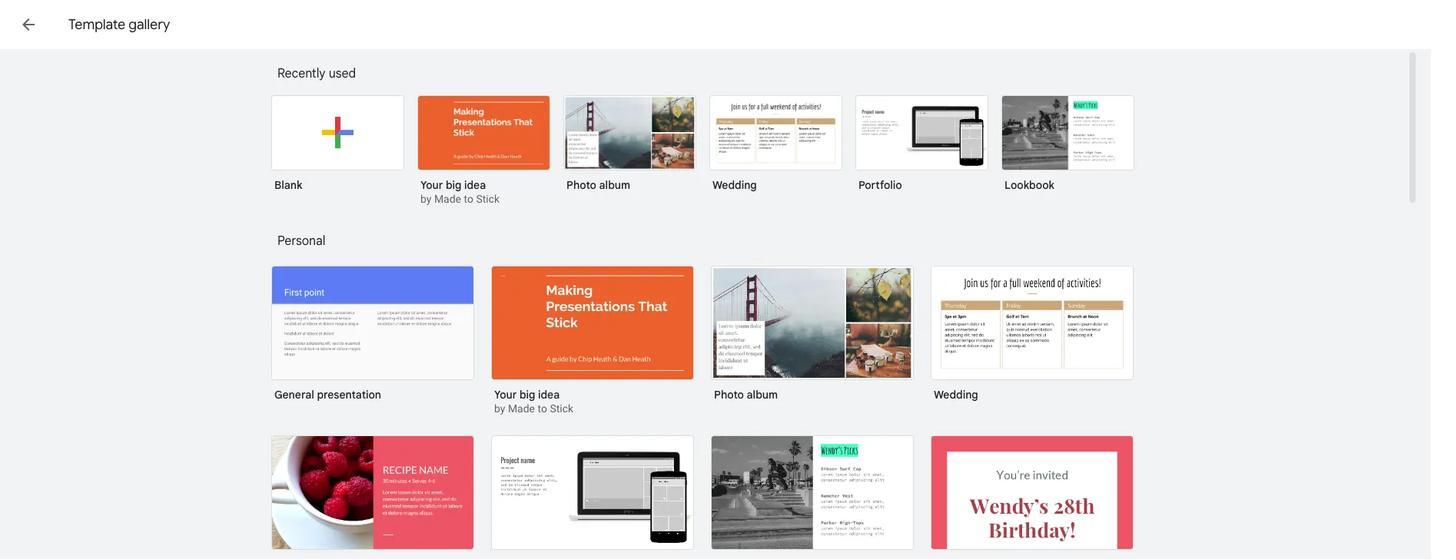 Task type: locate. For each thing, give the bounding box(es) containing it.
album for personal
[[747, 388, 778, 402]]

your inside the recently used "list box"
[[420, 178, 443, 192]]

your for personal
[[494, 388, 517, 402]]

choose template dialog dialog
[[0, 0, 1431, 560]]

made inside personal list box
[[508, 403, 535, 415]]

wedding option for personal
[[931, 266, 1134, 413]]

by
[[420, 193, 432, 205], [494, 403, 505, 415]]

1 vertical spatial idea
[[538, 388, 560, 402]]

portfolio option
[[856, 95, 989, 203]]

0 vertical spatial your
[[420, 178, 443, 192]]

0 vertical spatial made to stick link
[[434, 193, 500, 205]]

photo for personal
[[714, 388, 744, 402]]

1 vertical spatial wedding
[[934, 388, 978, 402]]

your big idea by made to stick inside the recently used "list box"
[[420, 178, 500, 205]]

0 horizontal spatial album
[[599, 178, 630, 192]]

1 horizontal spatial photo album
[[714, 388, 778, 402]]

0 vertical spatial album
[[599, 178, 630, 192]]

presentation
[[317, 388, 381, 402]]

big for recently used
[[446, 178, 461, 192]]

idea inside personal list box
[[538, 388, 560, 402]]

photo album for personal
[[714, 388, 778, 402]]

1 horizontal spatial your
[[494, 388, 517, 402]]

0 horizontal spatial to
[[464, 193, 473, 205]]

your inside personal list box
[[494, 388, 517, 402]]

stick for personal
[[550, 403, 573, 415]]

used
[[329, 66, 356, 81]]

blank
[[274, 178, 302, 192]]

0 vertical spatial wedding option
[[709, 95, 842, 203]]

1 horizontal spatial idea
[[538, 388, 560, 402]]

your big idea by made to stick for recently used
[[420, 178, 500, 205]]

3 option from the left
[[711, 436, 914, 560]]

photo inside personal list box
[[714, 388, 744, 402]]

wedding option for recently used
[[709, 95, 842, 203]]

album
[[599, 178, 630, 192], [747, 388, 778, 402]]

idea for personal
[[538, 388, 560, 402]]

photo album inside the recently used "list box"
[[567, 178, 630, 192]]

1 vertical spatial stick
[[550, 403, 573, 415]]

by inside personal list box
[[494, 403, 505, 415]]

recently
[[277, 66, 326, 81]]

general
[[274, 388, 314, 402]]

big
[[446, 178, 461, 192], [520, 388, 535, 402]]

blank option
[[271, 95, 404, 203]]

1 vertical spatial made to stick link
[[508, 403, 573, 415]]

1 horizontal spatial made to stick link
[[508, 403, 573, 415]]

made to stick link inside personal list box
[[508, 403, 573, 415]]

to
[[464, 193, 473, 205], [538, 403, 547, 415]]

0 horizontal spatial photo
[[567, 178, 596, 192]]

1 horizontal spatial photo album option
[[711, 266, 914, 413]]

1 vertical spatial made
[[508, 403, 535, 415]]

wedding
[[713, 178, 757, 192], [934, 388, 978, 402]]

0 vertical spatial photo album option
[[563, 95, 696, 203]]

big inside personal list box
[[520, 388, 535, 402]]

to inside personal list box
[[538, 403, 547, 415]]

1 horizontal spatial to
[[538, 403, 547, 415]]

1 horizontal spatial photo
[[714, 388, 744, 402]]

your big idea option
[[417, 95, 550, 208], [491, 266, 694, 417]]

0 horizontal spatial by
[[420, 193, 432, 205]]

1 vertical spatial by
[[494, 403, 505, 415]]

1 vertical spatial your big idea option
[[491, 266, 694, 417]]

0 vertical spatial big
[[446, 178, 461, 192]]

4 option from the left
[[931, 436, 1134, 560]]

0 vertical spatial by
[[420, 193, 432, 205]]

stick inside personal list box
[[550, 403, 573, 415]]

stick inside the recently used "list box"
[[476, 193, 500, 205]]

by inside the recently used "list box"
[[420, 193, 432, 205]]

1 vertical spatial photo album option
[[711, 266, 914, 413]]

made for personal
[[508, 403, 535, 415]]

photo album option
[[563, 95, 696, 203], [711, 266, 914, 413]]

0 horizontal spatial your
[[420, 178, 443, 192]]

template
[[68, 16, 125, 33]]

personal list box
[[271, 266, 1155, 560]]

2 option from the left
[[491, 436, 694, 560]]

your big idea by made to stick
[[420, 178, 500, 205], [494, 388, 573, 415]]

photo album for recently used
[[567, 178, 630, 192]]

0 vertical spatial wedding
[[713, 178, 757, 192]]

idea
[[464, 178, 486, 192], [538, 388, 560, 402]]

0 vertical spatial photo
[[567, 178, 596, 192]]

1 vertical spatial to
[[538, 403, 547, 415]]

0 horizontal spatial wedding option
[[709, 95, 842, 203]]

made to stick link inside the recently used "list box"
[[434, 193, 500, 205]]

your for recently used
[[420, 178, 443, 192]]

photo album inside personal list box
[[714, 388, 778, 402]]

1 option from the left
[[271, 436, 474, 560]]

1 horizontal spatial wedding
[[934, 388, 978, 402]]

big inside the recently used "list box"
[[446, 178, 461, 192]]

made inside the recently used "list box"
[[434, 193, 461, 205]]

0 vertical spatial your big idea by made to stick
[[420, 178, 500, 205]]

personal
[[277, 234, 326, 249]]

idea for recently used
[[464, 178, 486, 192]]

album inside the recently used "list box"
[[599, 178, 630, 192]]

0 vertical spatial to
[[464, 193, 473, 205]]

0 vertical spatial made
[[434, 193, 461, 205]]

0 horizontal spatial made
[[434, 193, 461, 205]]

1 horizontal spatial big
[[520, 388, 535, 402]]

0 horizontal spatial wedding
[[713, 178, 757, 192]]

portfolio
[[859, 178, 902, 192]]

1 vertical spatial photo album
[[714, 388, 778, 402]]

made for recently used
[[434, 193, 461, 205]]

stick
[[476, 193, 500, 205], [550, 403, 573, 415]]

wedding inside personal list box
[[934, 388, 978, 402]]

1 horizontal spatial by
[[494, 403, 505, 415]]

idea inside the recently used "list box"
[[464, 178, 486, 192]]

made to stick link
[[434, 193, 500, 205], [508, 403, 573, 415]]

your big idea option inside personal list box
[[491, 266, 694, 417]]

0 vertical spatial your big idea option
[[417, 95, 550, 208]]

album inside personal list box
[[747, 388, 778, 402]]

to inside the recently used "list box"
[[464, 193, 473, 205]]

0 horizontal spatial photo album
[[567, 178, 630, 192]]

wedding for recently used
[[713, 178, 757, 192]]

your
[[420, 178, 443, 192], [494, 388, 517, 402]]

by for recently used
[[420, 193, 432, 205]]

1 horizontal spatial wedding option
[[931, 266, 1134, 413]]

wedding inside the recently used "list box"
[[713, 178, 757, 192]]

option
[[271, 436, 474, 560], [491, 436, 694, 560], [711, 436, 914, 560], [931, 436, 1134, 560]]

0 horizontal spatial photo album option
[[563, 95, 696, 203]]

0 horizontal spatial stick
[[476, 193, 500, 205]]

0 horizontal spatial big
[[446, 178, 461, 192]]

your big idea by made to stick inside personal list box
[[494, 388, 573, 415]]

1 vertical spatial photo
[[714, 388, 744, 402]]

1 vertical spatial your big idea by made to stick
[[494, 388, 573, 415]]

1 horizontal spatial made
[[508, 403, 535, 415]]

1 vertical spatial your
[[494, 388, 517, 402]]

0 horizontal spatial made to stick link
[[434, 193, 500, 205]]

0 horizontal spatial idea
[[464, 178, 486, 192]]

1 vertical spatial big
[[520, 388, 535, 402]]

1 vertical spatial wedding option
[[931, 266, 1134, 413]]

stick for recently used
[[476, 193, 500, 205]]

photo inside the recently used "list box"
[[567, 178, 596, 192]]

0 vertical spatial stick
[[476, 193, 500, 205]]

0 vertical spatial photo album
[[567, 178, 630, 192]]

wedding option
[[709, 95, 842, 203], [931, 266, 1134, 413]]

0 vertical spatial idea
[[464, 178, 486, 192]]

1 horizontal spatial stick
[[550, 403, 573, 415]]

made
[[434, 193, 461, 205], [508, 403, 535, 415]]

1 horizontal spatial album
[[747, 388, 778, 402]]

photo album
[[567, 178, 630, 192], [714, 388, 778, 402]]

1 vertical spatial album
[[747, 388, 778, 402]]

photo
[[567, 178, 596, 192], [714, 388, 744, 402]]



Task type: describe. For each thing, give the bounding box(es) containing it.
photo album option for recently used
[[563, 95, 696, 203]]

made to stick link for recently used
[[434, 193, 500, 205]]

lookbook option
[[1002, 95, 1135, 203]]

your big idea option for personal
[[491, 266, 694, 417]]

recently used list box
[[271, 92, 1155, 226]]

to for personal
[[538, 403, 547, 415]]

by for personal
[[494, 403, 505, 415]]

gallery
[[129, 16, 170, 33]]

general presentation
[[274, 388, 381, 402]]

photo album option for personal
[[711, 266, 914, 413]]

made to stick link for personal
[[508, 403, 573, 415]]

wedding for personal
[[934, 388, 978, 402]]

slides link
[[49, 9, 129, 43]]

slides
[[86, 14, 129, 35]]

to for recently used
[[464, 193, 473, 205]]

photo for recently used
[[567, 178, 596, 192]]

album for recently used
[[599, 178, 630, 192]]

recently used
[[277, 66, 356, 81]]

general presentation option
[[271, 266, 474, 413]]

your big idea by made to stick for personal
[[494, 388, 573, 415]]

your big idea option for recently used
[[417, 95, 550, 208]]

lookbook
[[1005, 178, 1055, 192]]

template gallery
[[68, 16, 170, 33]]

big for personal
[[520, 388, 535, 402]]



Task type: vqa. For each thing, say whether or not it's contained in the screenshot.
4th "HEADING" from the top
no



